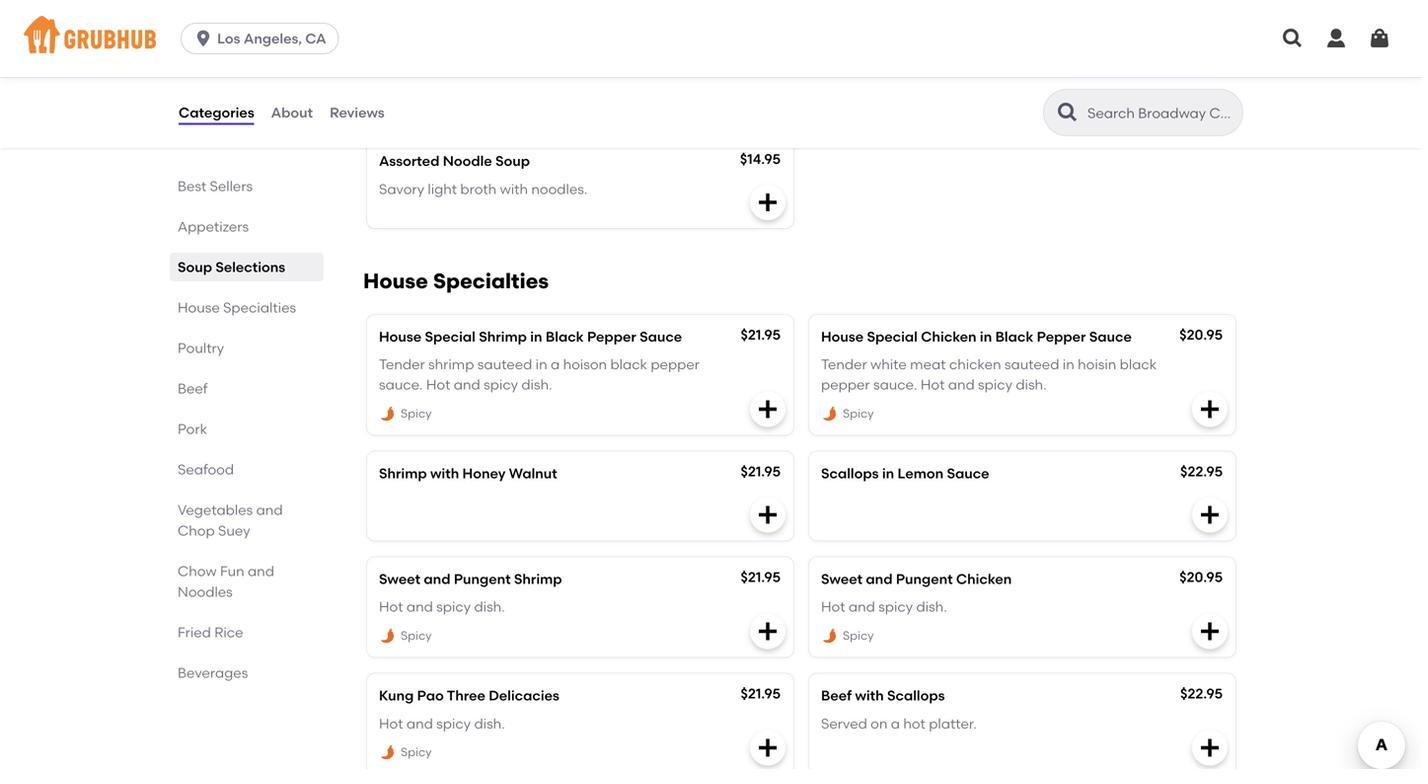 Task type: describe. For each thing, give the bounding box(es) containing it.
hot
[[904, 715, 926, 732]]

black for sauteed
[[996, 328, 1034, 345]]

special for white
[[867, 328, 918, 345]]

pao
[[417, 687, 444, 704]]

pepper inside tender white meat chicken sauteed in hoisin black pepper sauce. hot and spicy dish.
[[821, 376, 870, 393]]

poultry
[[178, 340, 224, 356]]

los angeles, ca button
[[181, 23, 347, 54]]

and inside chow fun and noodles
[[248, 563, 274, 580]]

and inside vegetables and chop suey
[[256, 502, 283, 518]]

suey
[[218, 522, 250, 539]]

black inside tender white meat chicken sauteed in hoisin black pepper sauce. hot and spicy dish.
[[1120, 356, 1157, 373]]

platter.
[[929, 715, 977, 732]]

1 horizontal spatial soup
[[496, 152, 530, 169]]

sweet for sweet and pungent chicken
[[821, 571, 863, 587]]

spicy inside tender shrimp sauteed in a hoison black pepper sauce. hot and spicy dish.
[[484, 376, 518, 393]]

fried
[[178, 624, 211, 641]]

best
[[178, 178, 207, 194]]

svg image inside los angeles, ca "button"
[[194, 29, 213, 48]]

hot for kung pao three delicacies
[[379, 715, 403, 732]]

hot and spicy dish. for sweet and pungent chicken
[[821, 598, 947, 615]]

scallops in lemon sauce
[[821, 465, 990, 482]]

vegetables
[[178, 502, 253, 518]]

hot for sweet and pungent chicken
[[821, 598, 846, 615]]

0 horizontal spatial house specialties
[[178, 299, 296, 316]]

dish. for delicacies
[[474, 715, 505, 732]]

house special chicken in black pepper sauce
[[821, 328, 1132, 345]]

1 horizontal spatial specialties
[[433, 269, 549, 294]]

ca
[[305, 30, 326, 47]]

angeles,
[[244, 30, 302, 47]]

2 $22.95 from the top
[[1181, 685, 1223, 702]]

noodle
[[443, 152, 492, 169]]

about
[[271, 104, 313, 121]]

spicy inside tender white meat chicken sauteed in hoisin black pepper sauce. hot and spicy dish.
[[978, 376, 1013, 393]]

a inside tender shrimp sauteed in a hoison black pepper sauce. hot and spicy dish.
[[551, 356, 560, 373]]

broth for 1st savory light broth with noodles. button from the right
[[903, 75, 939, 92]]

$21.95 for kung pao three delicacies
[[741, 685, 781, 702]]

2 vertical spatial shrimp
[[514, 571, 562, 587]]

spicy for house special chicken in black pepper sauce
[[843, 406, 874, 420]]

pepper inside tender shrimp sauteed in a hoison black pepper sauce. hot and spicy dish.
[[651, 356, 700, 373]]

noodles
[[178, 583, 233, 600]]

sauce. inside tender shrimp sauteed in a hoison black pepper sauce. hot and spicy dish.
[[379, 376, 423, 393]]

1 vertical spatial specialties
[[223, 299, 296, 316]]

spicy for sweet and pungent shrimp
[[401, 628, 432, 643]]

spicy for sweet and pungent chicken
[[843, 628, 874, 643]]

1 horizontal spatial sauce
[[947, 465, 990, 482]]

hoisin
[[1078, 356, 1117, 373]]

on
[[871, 715, 888, 732]]

best sellers
[[178, 178, 253, 194]]

shrimp
[[429, 356, 474, 373]]

hoison
[[563, 356, 607, 373]]

shrimp with honey walnut
[[379, 465, 558, 482]]

beef for beef
[[178, 380, 208, 397]]

savory for 1st savory light broth with noodles. button from the right
[[821, 75, 867, 92]]

chicken
[[950, 356, 1002, 373]]

categories
[[179, 104, 254, 121]]

1 vertical spatial soup
[[178, 259, 212, 275]]

hot inside tender shrimp sauteed in a hoison black pepper sauce. hot and spicy dish.
[[426, 376, 451, 393]]

delicacies
[[489, 687, 560, 704]]

spicy image for house special shrimp in black pepper sauce
[[379, 405, 397, 423]]

spicy for shrimp
[[437, 598, 471, 615]]

in inside tender white meat chicken sauteed in hoisin black pepper sauce. hot and spicy dish.
[[1063, 356, 1075, 373]]

assorted noodle soup
[[379, 152, 530, 169]]

sauce. inside tender white meat chicken sauteed in hoisin black pepper sauce. hot and spicy dish.
[[874, 376, 918, 393]]

beverages
[[178, 664, 248, 681]]

1 vertical spatial scallops
[[888, 687, 945, 704]]

hot and spicy dish. for sweet and pungent shrimp
[[379, 598, 505, 615]]

and inside tender shrimp sauteed in a hoison black pepper sauce. hot and spicy dish.
[[454, 376, 481, 393]]

tender for tender shrimp sauteed in a hoison black pepper sauce. hot and spicy dish.
[[379, 356, 425, 373]]

search icon image
[[1056, 101, 1080, 124]]

spicy image for sweet and pungent chicken
[[821, 627, 839, 645]]

rice
[[214, 624, 243, 641]]

main navigation navigation
[[0, 0, 1422, 77]]

tender shrimp sauteed in a hoison black pepper sauce. hot and spicy dish.
[[379, 356, 700, 393]]

spicy for house special shrimp in black pepper sauce
[[401, 406, 432, 420]]

sweet and pungent shrimp
[[379, 571, 562, 587]]

soup selections
[[178, 259, 285, 275]]

broth for 1st savory light broth with noodles. button
[[460, 75, 497, 92]]

spicy for kung pao three delicacies
[[401, 745, 432, 759]]

pepper for in
[[1037, 328, 1086, 345]]

spicy image for house special chicken in black pepper sauce
[[821, 405, 839, 423]]

1 savory light broth with noodles. button from the left
[[367, 34, 794, 122]]

2 savory light broth with noodles. button from the left
[[810, 34, 1236, 122]]

spicy for delicacies
[[437, 715, 471, 732]]

Search Broadway Cuisine search field
[[1086, 104, 1237, 122]]

selections
[[216, 259, 285, 275]]

2 $21.95 from the top
[[741, 463, 781, 480]]

sauce for pepper
[[640, 328, 682, 345]]

0 vertical spatial chicken
[[921, 328, 977, 345]]

pungent for chicken
[[896, 571, 953, 587]]

spicy image for sweet and pungent shrimp
[[379, 627, 397, 645]]



Task type: vqa. For each thing, say whether or not it's contained in the screenshot.
Delicacies dish.
yes



Task type: locate. For each thing, give the bounding box(es) containing it.
1 horizontal spatial beef
[[821, 687, 852, 704]]

tender inside tender white meat chicken sauteed in hoisin black pepper sauce. hot and spicy dish.
[[821, 356, 868, 373]]

1 horizontal spatial sauce.
[[874, 376, 918, 393]]

spicy down "three"
[[437, 715, 471, 732]]

with
[[500, 75, 528, 92], [942, 75, 970, 92], [500, 180, 528, 197], [430, 465, 459, 482], [855, 687, 884, 704]]

sauce
[[640, 328, 682, 345], [1090, 328, 1132, 345], [947, 465, 990, 482]]

1 horizontal spatial a
[[891, 715, 900, 732]]

shrimp
[[479, 328, 527, 345], [379, 465, 427, 482], [514, 571, 562, 587]]

0 horizontal spatial beef
[[178, 380, 208, 397]]

in for chicken
[[980, 328, 992, 345]]

categories button
[[178, 77, 255, 148]]

reviews button
[[329, 77, 386, 148]]

svg image
[[194, 29, 213, 48], [756, 85, 780, 109], [756, 191, 780, 214], [756, 397, 780, 421], [756, 736, 780, 760], [1199, 736, 1222, 760]]

savory
[[379, 75, 425, 92], [821, 75, 867, 92], [379, 180, 425, 197]]

pepper
[[651, 356, 700, 373], [821, 376, 870, 393]]

dish. inside tender shrimp sauteed in a hoison black pepper sauce. hot and spicy dish.
[[522, 376, 552, 393]]

house specialties down soup selections
[[178, 299, 296, 316]]

1 horizontal spatial house specialties
[[363, 269, 549, 294]]

house
[[363, 269, 428, 294], [178, 299, 220, 316], [379, 328, 422, 345], [821, 328, 864, 345]]

spicy
[[401, 406, 432, 420], [843, 406, 874, 420], [401, 628, 432, 643], [843, 628, 874, 643], [401, 745, 432, 759]]

seafood
[[178, 461, 234, 478]]

1 black from the left
[[546, 328, 584, 345]]

house special shrimp in black pepper sauce
[[379, 328, 682, 345]]

1 horizontal spatial pepper
[[1037, 328, 1086, 345]]

$20.95 for house special chicken in black pepper sauce
[[1180, 326, 1223, 343]]

2 black from the left
[[1120, 356, 1157, 373]]

in up chicken
[[980, 328, 992, 345]]

hot and spicy dish. for kung pao three delicacies
[[379, 715, 505, 732]]

0 horizontal spatial tender
[[379, 356, 425, 373]]

spicy down chicken
[[978, 376, 1013, 393]]

$14.95
[[740, 151, 781, 167]]

0 vertical spatial scallops
[[821, 465, 879, 482]]

1 horizontal spatial pepper
[[821, 376, 870, 393]]

beef with scallops
[[821, 687, 945, 704]]

2 tender from the left
[[821, 356, 868, 373]]

three
[[447, 687, 486, 704]]

chicken
[[921, 328, 977, 345], [957, 571, 1012, 587]]

0 horizontal spatial a
[[551, 356, 560, 373]]

savory for 1st savory light broth with noodles. button
[[379, 75, 425, 92]]

black right 'hoisin'
[[1120, 356, 1157, 373]]

dish. down house special chicken in black pepper sauce
[[1016, 376, 1047, 393]]

spicy for chicken
[[879, 598, 913, 615]]

hot and spicy dish. down sweet and pungent chicken
[[821, 598, 947, 615]]

dish. down sweet and pungent shrimp
[[474, 598, 505, 615]]

sauteed inside tender white meat chicken sauteed in hoisin black pepper sauce. hot and spicy dish.
[[1005, 356, 1060, 373]]

black for a
[[546, 328, 584, 345]]

spicy down sweet and pungent shrimp
[[437, 598, 471, 615]]

pepper up hoison
[[587, 328, 637, 345]]

in inside tender shrimp sauteed in a hoison black pepper sauce. hot and spicy dish.
[[536, 356, 548, 373]]

hot down sweet and pungent shrimp
[[379, 598, 403, 615]]

0 horizontal spatial sauteed
[[478, 356, 532, 373]]

black
[[611, 356, 648, 373], [1120, 356, 1157, 373]]

pepper for hoison
[[587, 328, 637, 345]]

spicy down pao
[[401, 745, 432, 759]]

broth
[[460, 75, 497, 92], [903, 75, 939, 92], [460, 180, 497, 197]]

savory light broth with noodles. button
[[367, 34, 794, 122], [810, 34, 1236, 122]]

1 pepper from the left
[[587, 328, 637, 345]]

sauce for black
[[1090, 328, 1132, 345]]

about button
[[270, 77, 314, 148]]

spicy up pao
[[401, 628, 432, 643]]

1 vertical spatial house specialties
[[178, 299, 296, 316]]

1 pungent from the left
[[454, 571, 511, 587]]

dish. down sweet and pungent chicken
[[917, 598, 947, 615]]

2 $20.95 from the top
[[1180, 569, 1223, 585]]

0 vertical spatial soup
[[496, 152, 530, 169]]

walnut
[[509, 465, 558, 482]]

1 vertical spatial shrimp
[[379, 465, 427, 482]]

white
[[871, 356, 907, 373]]

spicy up beef with scallops
[[843, 628, 874, 643]]

dish. inside tender white meat chicken sauteed in hoisin black pepper sauce. hot and spicy dish.
[[1016, 376, 1047, 393]]

in
[[530, 328, 543, 345], [980, 328, 992, 345], [536, 356, 548, 373], [1063, 356, 1075, 373], [882, 465, 895, 482]]

black inside tender shrimp sauteed in a hoison black pepper sauce. hot and spicy dish.
[[611, 356, 648, 373]]

a right on
[[891, 715, 900, 732]]

a left hoison
[[551, 356, 560, 373]]

sweet for sweet and pungent shrimp
[[379, 571, 421, 587]]

1 horizontal spatial tender
[[821, 356, 868, 373]]

hot and spicy dish.
[[379, 598, 505, 615], [821, 598, 947, 615], [379, 715, 505, 732]]

2 special from the left
[[867, 328, 918, 345]]

1 $21.95 from the top
[[741, 326, 781, 343]]

0 horizontal spatial sauce
[[640, 328, 682, 345]]

1 horizontal spatial savory light broth with noodles. button
[[810, 34, 1236, 122]]

scallops
[[821, 465, 879, 482], [888, 687, 945, 704]]

specialties
[[433, 269, 549, 294], [223, 299, 296, 316]]

1 special from the left
[[425, 328, 476, 345]]

2 sauteed from the left
[[1005, 356, 1060, 373]]

in left 'hoisin'
[[1063, 356, 1075, 373]]

beef up served
[[821, 687, 852, 704]]

0 vertical spatial house specialties
[[363, 269, 549, 294]]

special for shrimp
[[425, 328, 476, 345]]

$20.95
[[1180, 326, 1223, 343], [1180, 569, 1223, 585]]

scallops up hot
[[888, 687, 945, 704]]

served
[[821, 715, 868, 732]]

0 horizontal spatial black
[[546, 328, 584, 345]]

0 vertical spatial a
[[551, 356, 560, 373]]

specialties up house special shrimp in black pepper sauce
[[433, 269, 549, 294]]

in for sauteed
[[536, 356, 548, 373]]

spicy down white
[[843, 406, 874, 420]]

special
[[425, 328, 476, 345], [867, 328, 918, 345]]

1 $22.95 from the top
[[1181, 463, 1223, 480]]

meat
[[910, 356, 946, 373]]

spicy
[[484, 376, 518, 393], [978, 376, 1013, 393], [437, 598, 471, 615], [879, 598, 913, 615], [437, 715, 471, 732]]

2 pungent from the left
[[896, 571, 953, 587]]

sauteed inside tender shrimp sauteed in a hoison black pepper sauce. hot and spicy dish.
[[478, 356, 532, 373]]

hot
[[426, 376, 451, 393], [921, 376, 945, 393], [379, 598, 403, 615], [821, 598, 846, 615], [379, 715, 403, 732]]

hot down meat
[[921, 376, 945, 393]]

1 sauce. from the left
[[379, 376, 423, 393]]

$20.95 for sweet and pungent chicken
[[1180, 569, 1223, 585]]

dish.
[[522, 376, 552, 393], [1016, 376, 1047, 393], [474, 598, 505, 615], [917, 598, 947, 615], [474, 715, 505, 732]]

specialties down "selections"
[[223, 299, 296, 316]]

fried rice
[[178, 624, 243, 641]]

2 sweet from the left
[[821, 571, 863, 587]]

savory light broth with noodles.
[[379, 75, 588, 92], [821, 75, 1030, 92], [379, 180, 588, 197]]

0 horizontal spatial savory light broth with noodles. button
[[367, 34, 794, 122]]

sauteed right chicken
[[1005, 356, 1060, 373]]

noodles.
[[531, 75, 588, 92], [974, 75, 1030, 92], [531, 180, 588, 197]]

hot for sweet and pungent shrimp
[[379, 598, 403, 615]]

spicy image
[[379, 405, 397, 423], [821, 405, 839, 423], [379, 627, 397, 645], [821, 627, 839, 645], [379, 744, 397, 762]]

0 horizontal spatial black
[[611, 356, 648, 373]]

dish. for chicken
[[917, 598, 947, 615]]

1 vertical spatial $22.95
[[1181, 685, 1223, 702]]

0 vertical spatial pepper
[[651, 356, 700, 373]]

honey
[[463, 465, 506, 482]]

assorted
[[379, 152, 440, 169]]

svg image
[[1281, 27, 1305, 50], [1325, 27, 1349, 50], [1368, 27, 1392, 50], [1199, 85, 1222, 109], [1199, 397, 1222, 421], [756, 503, 780, 527], [1199, 503, 1222, 527], [756, 620, 780, 643], [1199, 620, 1222, 643]]

reviews
[[330, 104, 385, 121]]

0 vertical spatial specialties
[[433, 269, 549, 294]]

1 $20.95 from the top
[[1180, 326, 1223, 343]]

tender white meat chicken sauteed in hoisin black pepper sauce. hot and spicy dish.
[[821, 356, 1157, 393]]

in for shrimp
[[530, 328, 543, 345]]

1 horizontal spatial sweet
[[821, 571, 863, 587]]

black up tender white meat chicken sauteed in hoisin black pepper sauce. hot and spicy dish.
[[996, 328, 1034, 345]]

hot down shrimp on the left of the page
[[426, 376, 451, 393]]

2 sauce. from the left
[[874, 376, 918, 393]]

chow
[[178, 563, 217, 580]]

beef up pork
[[178, 380, 208, 397]]

0 horizontal spatial pepper
[[587, 328, 637, 345]]

sweet and pungent chicken
[[821, 571, 1012, 587]]

spicy down house special shrimp in black pepper sauce
[[484, 376, 518, 393]]

house specialties up shrimp on the left of the page
[[363, 269, 549, 294]]

special up shrimp on the left of the page
[[425, 328, 476, 345]]

soup right noodle
[[496, 152, 530, 169]]

pepper
[[587, 328, 637, 345], [1037, 328, 1086, 345]]

pungent for shrimp
[[454, 571, 511, 587]]

los angeles, ca
[[217, 30, 326, 47]]

$21.95 for house special shrimp in black pepper sauce
[[741, 326, 781, 343]]

pungent
[[454, 571, 511, 587], [896, 571, 953, 587]]

pepper up 'hoisin'
[[1037, 328, 1086, 345]]

1 vertical spatial beef
[[821, 687, 852, 704]]

0 horizontal spatial specialties
[[223, 299, 296, 316]]

kung pao three delicacies
[[379, 687, 560, 704]]

soup
[[496, 152, 530, 169], [178, 259, 212, 275]]

hot and spicy dish. down pao
[[379, 715, 505, 732]]

$22.95
[[1181, 463, 1223, 480], [1181, 685, 1223, 702]]

in left the 'lemon'
[[882, 465, 895, 482]]

beef for beef with scallops
[[821, 687, 852, 704]]

dish. down kung pao three delicacies
[[474, 715, 505, 732]]

dish. down house special shrimp in black pepper sauce
[[522, 376, 552, 393]]

2 pepper from the left
[[1037, 328, 1086, 345]]

1 horizontal spatial pungent
[[896, 571, 953, 587]]

1 horizontal spatial special
[[867, 328, 918, 345]]

hot down kung
[[379, 715, 403, 732]]

lemon
[[898, 465, 944, 482]]

0 horizontal spatial sweet
[[379, 571, 421, 587]]

chop
[[178, 522, 215, 539]]

sauteed down house special shrimp in black pepper sauce
[[478, 356, 532, 373]]

hot and spicy dish. down sweet and pungent shrimp
[[379, 598, 505, 615]]

tender inside tender shrimp sauteed in a hoison black pepper sauce. hot and spicy dish.
[[379, 356, 425, 373]]

4 $21.95 from the top
[[741, 685, 781, 702]]

and
[[454, 376, 481, 393], [949, 376, 975, 393], [256, 502, 283, 518], [248, 563, 274, 580], [424, 571, 451, 587], [866, 571, 893, 587], [407, 598, 433, 615], [849, 598, 876, 615], [407, 715, 433, 732]]

$21.95 for sweet and pungent shrimp
[[741, 569, 781, 585]]

0 horizontal spatial pungent
[[454, 571, 511, 587]]

0 vertical spatial $22.95
[[1181, 463, 1223, 480]]

1 horizontal spatial black
[[996, 328, 1034, 345]]

0 vertical spatial $20.95
[[1180, 326, 1223, 343]]

2 black from the left
[[996, 328, 1034, 345]]

0 vertical spatial beef
[[178, 380, 208, 397]]

appetizers
[[178, 218, 249, 235]]

spicy down sweet and pungent chicken
[[879, 598, 913, 615]]

black right hoison
[[611, 356, 648, 373]]

and inside tender white meat chicken sauteed in hoisin black pepper sauce. hot and spicy dish.
[[949, 376, 975, 393]]

black
[[546, 328, 584, 345], [996, 328, 1034, 345]]

light
[[428, 75, 457, 92], [870, 75, 899, 92], [428, 180, 457, 197]]

1 vertical spatial a
[[891, 715, 900, 732]]

fun
[[220, 563, 244, 580]]

0 horizontal spatial sauce.
[[379, 376, 423, 393]]

3 $21.95 from the top
[[741, 569, 781, 585]]

served on a hot platter.
[[821, 715, 977, 732]]

savory light broth with noodles. for 1st savory light broth with noodles. button
[[379, 75, 588, 92]]

sauteed
[[478, 356, 532, 373], [1005, 356, 1060, 373]]

in up tender shrimp sauteed in a hoison black pepper sauce. hot and spicy dish.
[[530, 328, 543, 345]]

tender
[[379, 356, 425, 373], [821, 356, 868, 373]]

1 black from the left
[[611, 356, 648, 373]]

hot down sweet and pungent chicken
[[821, 598, 846, 615]]

house specialties
[[363, 269, 549, 294], [178, 299, 296, 316]]

tender left shrimp on the left of the page
[[379, 356, 425, 373]]

1 horizontal spatial scallops
[[888, 687, 945, 704]]

sellers
[[210, 178, 253, 194]]

soup down appetizers
[[178, 259, 212, 275]]

spicy image for kung pao three delicacies
[[379, 744, 397, 762]]

in down house special shrimp in black pepper sauce
[[536, 356, 548, 373]]

tender left white
[[821, 356, 868, 373]]

sweet
[[379, 571, 421, 587], [821, 571, 863, 587]]

1 sweet from the left
[[379, 571, 421, 587]]

kung
[[379, 687, 414, 704]]

1 horizontal spatial black
[[1120, 356, 1157, 373]]

1 vertical spatial chicken
[[957, 571, 1012, 587]]

los
[[217, 30, 240, 47]]

1 sauteed from the left
[[478, 356, 532, 373]]

beef
[[178, 380, 208, 397], [821, 687, 852, 704]]

tender for tender white meat chicken sauteed in hoisin black pepper sauce. hot and spicy dish.
[[821, 356, 868, 373]]

scallops left the 'lemon'
[[821, 465, 879, 482]]

dish. for shrimp
[[474, 598, 505, 615]]

spicy down shrimp on the left of the page
[[401, 406, 432, 420]]

chow fun and noodles
[[178, 563, 274, 600]]

1 tender from the left
[[379, 356, 425, 373]]

sauce.
[[379, 376, 423, 393], [874, 376, 918, 393]]

$21.95
[[741, 326, 781, 343], [741, 463, 781, 480], [741, 569, 781, 585], [741, 685, 781, 702]]

special up white
[[867, 328, 918, 345]]

1 vertical spatial pepper
[[821, 376, 870, 393]]

0 horizontal spatial pepper
[[651, 356, 700, 373]]

0 horizontal spatial special
[[425, 328, 476, 345]]

1 horizontal spatial sauteed
[[1005, 356, 1060, 373]]

1 vertical spatial $20.95
[[1180, 569, 1223, 585]]

pork
[[178, 421, 207, 437]]

0 horizontal spatial soup
[[178, 259, 212, 275]]

2 horizontal spatial sauce
[[1090, 328, 1132, 345]]

0 vertical spatial shrimp
[[479, 328, 527, 345]]

black up hoison
[[546, 328, 584, 345]]

hot inside tender white meat chicken sauteed in hoisin black pepper sauce. hot and spicy dish.
[[921, 376, 945, 393]]

savory light broth with noodles. for 1st savory light broth with noodles. button from the right
[[821, 75, 1030, 92]]

vegetables and chop suey
[[178, 502, 283, 539]]

a
[[551, 356, 560, 373], [891, 715, 900, 732]]

0 horizontal spatial scallops
[[821, 465, 879, 482]]



